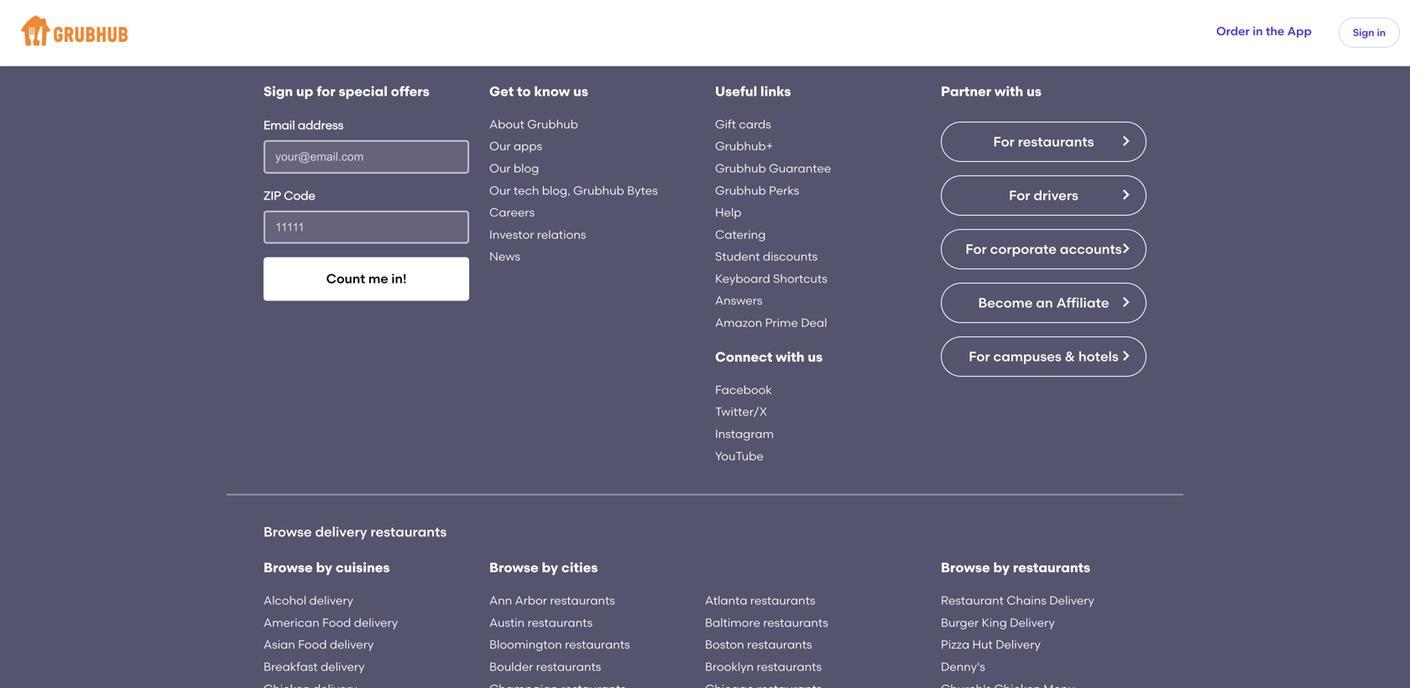 Task type: describe. For each thing, give the bounding box(es) containing it.
perks
[[769, 183, 800, 198]]

2 our from the top
[[490, 161, 511, 175]]

1 vertical spatial food
[[298, 638, 327, 652]]

denny's
[[941, 660, 986, 674]]

affiliate
[[1057, 295, 1110, 311]]

keyboard shortcuts link
[[715, 268, 828, 290]]

blog,
[[542, 183, 571, 198]]

for corporate accounts link
[[941, 229, 1147, 269]]

news link
[[490, 246, 521, 268]]

keyboard
[[715, 272, 771, 286]]

become an affiliate link
[[941, 283, 1147, 323]]

atlanta
[[705, 594, 748, 608]]

asian food delivery link
[[264, 634, 374, 656]]

bloomington restaurants link
[[490, 634, 630, 656]]

browse by cities
[[490, 560, 598, 576]]

to
[[517, 83, 531, 99]]

get
[[490, 83, 514, 99]]

denny's link
[[941, 656, 986, 678]]

about grubhub our apps our blog our tech blog, grubhub bytes careers investor relations news
[[490, 117, 658, 264]]

for for for drivers
[[1010, 187, 1031, 203]]

boston restaurants link
[[705, 634, 813, 656]]

bloomington
[[490, 638, 562, 652]]

partner
[[941, 83, 992, 99]]

for for for restaurants
[[994, 133, 1015, 150]]

main navigation navigation
[[0, 0, 1411, 66]]

restaurants up baltimore restaurants link
[[751, 594, 816, 608]]

know
[[534, 83, 570, 99]]

right image for become an affiliate
[[1119, 295, 1133, 309]]

email address
[[264, 118, 344, 132]]

code
[[284, 188, 316, 203]]

our apps link
[[490, 135, 543, 157]]

about
[[490, 117, 525, 131]]

american food delivery link
[[264, 612, 398, 634]]

restaurants up boulder restaurants link
[[565, 638, 630, 652]]

us for connect with us
[[808, 349, 823, 365]]

brooklyn restaurants link
[[705, 656, 822, 678]]

restaurants down bloomington restaurants link on the bottom of the page
[[536, 660, 601, 674]]

hut
[[973, 638, 993, 652]]

right image for for corporate accounts
[[1119, 242, 1133, 255]]

arbor
[[515, 594, 547, 608]]

breakfast
[[264, 660, 318, 674]]

order
[[1217, 24, 1250, 38]]

boston restaurants boulder restaurants
[[490, 638, 813, 674]]

3 our from the top
[[490, 183, 511, 198]]

restaurant
[[941, 594, 1004, 608]]

facebook twitter/x instagram youtube
[[715, 383, 774, 463]]

blog
[[514, 161, 539, 175]]

campuses
[[994, 348, 1062, 365]]

restaurants up "chains"
[[1014, 560, 1091, 576]]

instagram link
[[715, 423, 774, 445]]

address
[[298, 118, 344, 132]]

news
[[490, 250, 521, 264]]

in!
[[392, 271, 407, 287]]

sign for sign in
[[1354, 26, 1375, 38]]

ZIP Code telephone field
[[264, 211, 469, 244]]

with for partner
[[995, 83, 1024, 99]]

restaurants up cuisines in the left bottom of the page
[[371, 524, 447, 540]]

restaurants inside for restaurants link
[[1018, 133, 1095, 150]]

right image for for drivers
[[1119, 188, 1133, 201]]

order in the app
[[1217, 24, 1312, 38]]

youtube
[[715, 449, 764, 463]]

become an affiliate
[[979, 295, 1110, 311]]

count me in! link
[[264, 258, 469, 301]]

1 vertical spatial delivery
[[1010, 616, 1055, 630]]

the
[[1266, 24, 1285, 38]]

ann arbor restaurants link
[[490, 590, 615, 612]]

by for cuisines
[[316, 560, 333, 576]]

student discounts link
[[715, 246, 818, 268]]

&
[[1065, 348, 1076, 365]]

offers
[[391, 83, 430, 99]]

sign for sign up for special offers
[[264, 83, 293, 99]]

king
[[982, 616, 1008, 630]]

for restaurants
[[994, 133, 1095, 150]]

an
[[1036, 295, 1054, 311]]

grubhub up help
[[715, 183, 766, 198]]

cuisines
[[336, 560, 390, 576]]

grubhub perks link
[[715, 179, 800, 202]]

special
[[339, 83, 388, 99]]

investor
[[490, 227, 534, 242]]

brooklyn
[[705, 660, 754, 674]]

in for sign
[[1378, 26, 1386, 38]]

browse for browse by restaurants
[[941, 560, 991, 576]]

catering
[[715, 227, 766, 242]]

gift cards link
[[715, 113, 772, 135]]

baltimore restaurants bloomington restaurants
[[490, 616, 829, 652]]

atlanta restaurants austin restaurants
[[490, 594, 816, 630]]

tech
[[514, 183, 539, 198]]

gift
[[715, 117, 736, 131]]

0 horizontal spatial us
[[574, 83, 589, 99]]

gift cards grubhub+ grubhub guarantee grubhub perks help catering student discounts keyboard shortcuts answers amazon prime deal
[[715, 117, 832, 330]]

browse delivery restaurants
[[264, 524, 447, 540]]

austin
[[490, 616, 525, 630]]

chains
[[1007, 594, 1047, 608]]

for for for corporate accounts
[[966, 241, 987, 257]]

delivery up browse by cuisines
[[315, 524, 367, 540]]

browse for browse by cuisines
[[264, 560, 313, 576]]

burger
[[941, 616, 979, 630]]

guarantee
[[769, 161, 832, 175]]

for
[[317, 83, 336, 99]]

sign up for special offers
[[264, 83, 430, 99]]

browse by restaurants
[[941, 560, 1091, 576]]

grubhub guarantee link
[[715, 157, 832, 179]]

facebook link
[[715, 379, 772, 401]]



Task type: locate. For each thing, give the bounding box(es) containing it.
amazon prime deal link
[[715, 312, 828, 334]]

browse up alcohol
[[264, 560, 313, 576]]

atlanta restaurants link
[[705, 590, 816, 612]]

become
[[979, 295, 1033, 311]]

1 vertical spatial our
[[490, 161, 511, 175]]

zip code
[[264, 188, 316, 203]]

connect
[[715, 349, 773, 365]]

2 right image from the top
[[1119, 188, 1133, 201]]

right image inside for campuses & hotels link
[[1119, 349, 1133, 363]]

us
[[574, 83, 589, 99], [1027, 83, 1042, 99], [808, 349, 823, 365]]

discounts
[[763, 250, 818, 264]]

for left corporate
[[966, 241, 987, 257]]

1 our from the top
[[490, 139, 511, 153]]

shortcuts
[[773, 272, 828, 286]]

0 vertical spatial food
[[322, 616, 351, 630]]

1 horizontal spatial with
[[995, 83, 1024, 99]]

restaurants down boston restaurants link
[[757, 660, 822, 674]]

student
[[715, 250, 760, 264]]

2 horizontal spatial by
[[994, 560, 1010, 576]]

1 horizontal spatial sign
[[1354, 26, 1375, 38]]

app
[[1288, 24, 1312, 38]]

in left 'the'
[[1253, 24, 1264, 38]]

accounts
[[1060, 241, 1122, 257]]

email
[[264, 118, 295, 132]]

0 horizontal spatial by
[[316, 560, 333, 576]]

us up for restaurants
[[1027, 83, 1042, 99]]

our
[[490, 139, 511, 153], [490, 161, 511, 175], [490, 183, 511, 198]]

by for restaurants
[[994, 560, 1010, 576]]

restaurant chains delivery burger king delivery pizza hut delivery denny's
[[941, 594, 1095, 674]]

by up restaurant chains delivery link
[[994, 560, 1010, 576]]

for drivers link
[[941, 175, 1147, 216]]

for campuses & hotels link
[[941, 337, 1147, 377]]

pizza hut delivery link
[[941, 634, 1041, 656]]

links
[[761, 83, 791, 99]]

browse up browse by cuisines
[[264, 524, 312, 540]]

by up alcohol delivery link
[[316, 560, 333, 576]]

facebook
[[715, 383, 772, 397]]

right image
[[1119, 134, 1133, 148], [1119, 188, 1133, 201], [1119, 242, 1133, 255], [1119, 295, 1133, 309], [1119, 349, 1133, 363]]

restaurants up drivers
[[1018, 133, 1095, 150]]

grubhub right blog,
[[574, 183, 625, 198]]

2 horizontal spatial us
[[1027, 83, 1042, 99]]

delivery
[[315, 524, 367, 540], [309, 594, 354, 608], [354, 616, 398, 630], [330, 638, 374, 652], [321, 660, 365, 674]]

grubhub+ link
[[715, 135, 773, 157]]

sign in button
[[1339, 18, 1401, 48]]

asian
[[264, 638, 295, 652]]

with right partner
[[995, 83, 1024, 99]]

alcohol delivery link
[[264, 590, 354, 612]]

useful links
[[715, 83, 791, 99]]

right image inside for drivers link
[[1119, 188, 1133, 201]]

breakfast delivery link
[[264, 656, 365, 678]]

delivery
[[1050, 594, 1095, 608], [1010, 616, 1055, 630], [996, 638, 1041, 652]]

browse up ann
[[490, 560, 539, 576]]

in inside order in the app link
[[1253, 24, 1264, 38]]

by for cities
[[542, 560, 558, 576]]

right image inside for restaurants link
[[1119, 134, 1133, 148]]

1 vertical spatial sign
[[264, 83, 293, 99]]

by left cities
[[542, 560, 558, 576]]

for inside for drivers link
[[1010, 187, 1031, 203]]

delivery down "chains"
[[1010, 616, 1055, 630]]

restaurant chains delivery link
[[941, 590, 1095, 612]]

3 right image from the top
[[1119, 242, 1133, 255]]

0 vertical spatial sign
[[1354, 26, 1375, 38]]

delivery down burger king delivery 'link'
[[996, 638, 1041, 652]]

restaurants inside ann arbor restaurants link
[[550, 594, 615, 608]]

drivers
[[1034, 187, 1079, 203]]

with
[[995, 83, 1024, 99], [776, 349, 805, 365]]

in inside sign in button
[[1378, 26, 1386, 38]]

5 right image from the top
[[1119, 349, 1133, 363]]

careers link
[[490, 202, 535, 224]]

Email address email field
[[264, 140, 469, 174]]

alcohol
[[264, 594, 307, 608]]

1 vertical spatial with
[[776, 349, 805, 365]]

deal
[[801, 316, 828, 330]]

delivery down american food delivery link on the bottom left
[[330, 638, 374, 652]]

for inside for restaurants link
[[994, 133, 1015, 150]]

cards
[[739, 117, 772, 131]]

4 right image from the top
[[1119, 295, 1133, 309]]

us right know
[[574, 83, 589, 99]]

for inside the "for corporate accounts" link
[[966, 241, 987, 257]]

brooklyn restaurants
[[705, 660, 822, 674]]

bytes
[[627, 183, 658, 198]]

delivery down cuisines in the left bottom of the page
[[354, 616, 398, 630]]

twitter/x link
[[715, 401, 768, 423]]

0 vertical spatial delivery
[[1050, 594, 1095, 608]]

baltimore
[[705, 616, 761, 630]]

sign
[[1354, 26, 1375, 38], [264, 83, 293, 99]]

browse for browse by cities
[[490, 560, 539, 576]]

prime
[[766, 316, 798, 330]]

restaurants up bloomington restaurants link on the bottom of the page
[[528, 616, 593, 630]]

0 horizontal spatial sign
[[264, 83, 293, 99]]

browse up restaurant
[[941, 560, 991, 576]]

grubhub down know
[[527, 117, 578, 131]]

me
[[369, 271, 388, 287]]

restaurants inside the brooklyn restaurants link
[[757, 660, 822, 674]]

0 horizontal spatial in
[[1253, 24, 1264, 38]]

for down partner with us
[[994, 133, 1015, 150]]

boulder restaurants link
[[490, 656, 601, 678]]

for campuses & hotels
[[969, 348, 1119, 365]]

ann
[[490, 594, 512, 608]]

our up careers
[[490, 183, 511, 198]]

our down about
[[490, 139, 511, 153]]

right image inside the "for corporate accounts" link
[[1119, 242, 1133, 255]]

food
[[322, 616, 351, 630], [298, 638, 327, 652]]

us down "deal"
[[808, 349, 823, 365]]

restaurants down baltimore restaurants link
[[747, 638, 813, 652]]

1 horizontal spatial by
[[542, 560, 558, 576]]

get to know us
[[490, 83, 589, 99]]

zip
[[264, 188, 281, 203]]

2 vertical spatial our
[[490, 183, 511, 198]]

our left blog
[[490, 161, 511, 175]]

order in the app link
[[1217, 23, 1312, 39]]

hotels
[[1079, 348, 1119, 365]]

1 by from the left
[[316, 560, 333, 576]]

useful
[[715, 83, 758, 99]]

baltimore restaurants link
[[705, 612, 829, 634]]

sign in
[[1354, 26, 1386, 38]]

right image for for campuses & hotels
[[1119, 349, 1133, 363]]

burger king delivery link
[[941, 612, 1055, 634]]

sign right app
[[1354, 26, 1375, 38]]

alcohol delivery american food delivery asian food delivery breakfast delivery
[[264, 594, 398, 674]]

for left the campuses
[[969, 348, 991, 365]]

in for order
[[1253, 24, 1264, 38]]

with for connect
[[776, 349, 805, 365]]

browse for browse delivery restaurants
[[264, 524, 312, 540]]

grubhub
[[527, 117, 578, 131], [715, 161, 766, 175], [574, 183, 625, 198], [715, 183, 766, 198]]

1 horizontal spatial in
[[1378, 26, 1386, 38]]

1 horizontal spatial us
[[808, 349, 823, 365]]

help
[[715, 205, 742, 220]]

count
[[326, 271, 365, 287]]

restaurants down atlanta restaurants link
[[764, 616, 829, 630]]

for restaurants link
[[941, 122, 1147, 162]]

youtube link
[[715, 445, 764, 467]]

answers link
[[715, 290, 763, 312]]

for for for campuses & hotels
[[969, 348, 991, 365]]

sign left up
[[264, 83, 293, 99]]

delivery right "chains"
[[1050, 594, 1095, 608]]

amazon
[[715, 316, 763, 330]]

grubhub down grubhub+ link
[[715, 161, 766, 175]]

with down prime on the top of the page
[[776, 349, 805, 365]]

restaurants down cities
[[550, 594, 615, 608]]

right image for for restaurants
[[1119, 134, 1133, 148]]

1 right image from the top
[[1119, 134, 1133, 148]]

food up breakfast delivery link
[[298, 638, 327, 652]]

us for partner with us
[[1027, 83, 1042, 99]]

delivery up american food delivery link on the bottom left
[[309, 594, 354, 608]]

food up asian food delivery link
[[322, 616, 351, 630]]

2 by from the left
[[542, 560, 558, 576]]

2 vertical spatial delivery
[[996, 638, 1041, 652]]

restaurants
[[1018, 133, 1095, 150], [371, 524, 447, 540], [1014, 560, 1091, 576], [550, 594, 615, 608], [751, 594, 816, 608], [528, 616, 593, 630], [764, 616, 829, 630], [565, 638, 630, 652], [747, 638, 813, 652], [536, 660, 601, 674], [757, 660, 822, 674]]

browse
[[264, 524, 312, 540], [264, 560, 313, 576], [490, 560, 539, 576], [941, 560, 991, 576]]

grubhub+
[[715, 139, 773, 153]]

right image inside become an affiliate "link"
[[1119, 295, 1133, 309]]

by
[[316, 560, 333, 576], [542, 560, 558, 576], [994, 560, 1010, 576]]

for inside for campuses & hotels link
[[969, 348, 991, 365]]

sign inside sign in button
[[1354, 26, 1375, 38]]

austin restaurants link
[[490, 612, 593, 634]]

3 by from the left
[[994, 560, 1010, 576]]

for left drivers
[[1010, 187, 1031, 203]]

answers
[[715, 294, 763, 308]]

0 horizontal spatial with
[[776, 349, 805, 365]]

0 vertical spatial with
[[995, 83, 1024, 99]]

delivery down asian food delivery link
[[321, 660, 365, 674]]

in
[[1253, 24, 1264, 38], [1378, 26, 1386, 38]]

in right app
[[1378, 26, 1386, 38]]

0 vertical spatial our
[[490, 139, 511, 153]]

boston
[[705, 638, 745, 652]]

american
[[264, 616, 320, 630]]

apps
[[514, 139, 543, 153]]



Task type: vqa. For each thing, say whether or not it's contained in the screenshot.
Browse related to Browse delivery restaurants
yes



